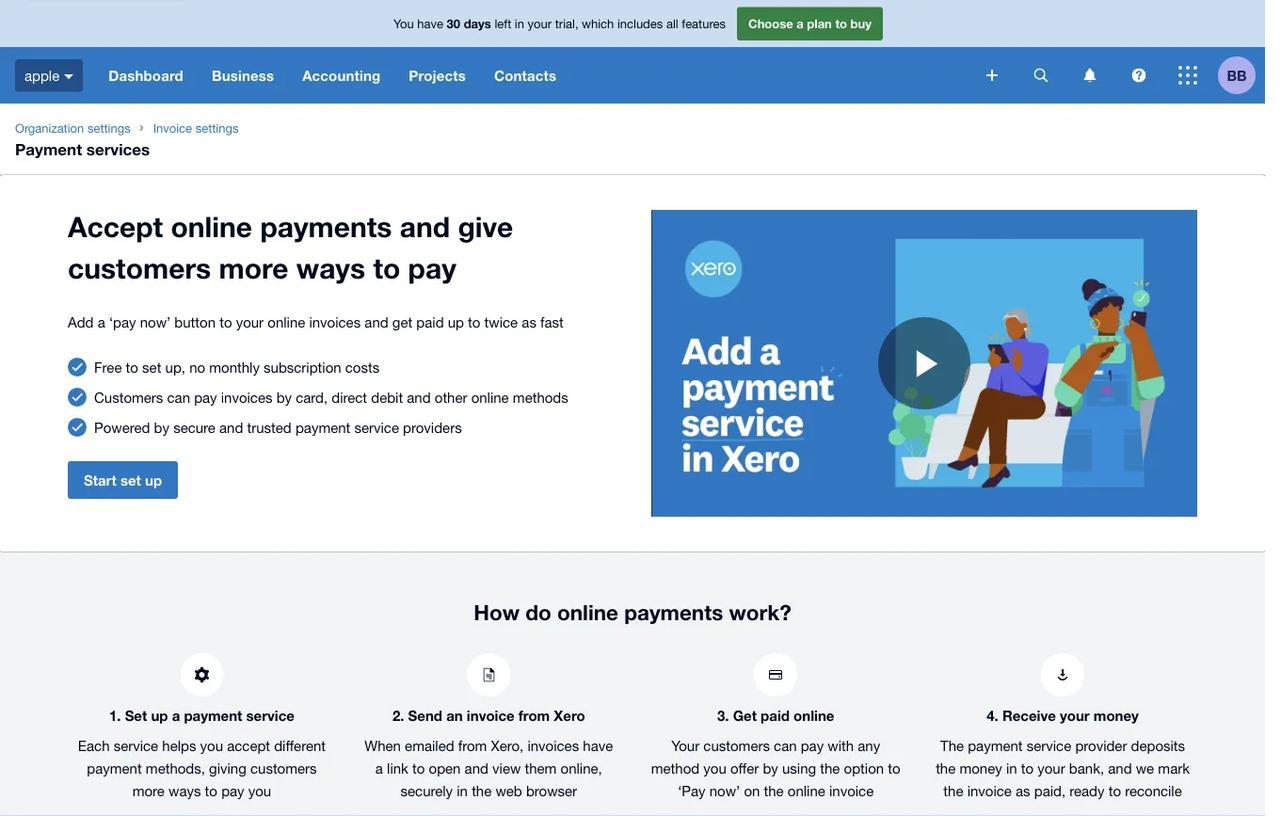 Task type: locate. For each thing, give the bounding box(es) containing it.
money
[[1094, 707, 1139, 724], [960, 760, 1003, 776]]

0 horizontal spatial payments
[[260, 209, 392, 243]]

1 horizontal spatial have
[[583, 737, 613, 754]]

up for 1. set up a payment service
[[151, 707, 168, 724]]

in down 'receive'
[[1006, 760, 1017, 776]]

to right link
[[412, 760, 425, 776]]

1 horizontal spatial ways
[[296, 250, 365, 284]]

free to set up, no monthly subscription costs
[[94, 359, 380, 375]]

0 horizontal spatial svg image
[[64, 74, 74, 79]]

online
[[171, 209, 252, 243], [268, 314, 305, 330], [471, 389, 509, 405], [557, 599, 619, 625], [794, 707, 835, 724], [788, 782, 826, 799]]

0 vertical spatial invoices
[[309, 314, 361, 330]]

to right ready
[[1109, 782, 1121, 799]]

to left buy
[[836, 16, 847, 31]]

invoice down option
[[830, 782, 874, 799]]

1 horizontal spatial more
[[219, 250, 289, 284]]

0 horizontal spatial have
[[417, 16, 443, 31]]

more down methods,
[[132, 782, 165, 799]]

1 vertical spatial ways
[[169, 782, 201, 799]]

you
[[200, 737, 223, 754], [704, 760, 727, 776], [248, 782, 271, 799]]

1 settings from the left
[[87, 121, 131, 135]]

1 horizontal spatial payments
[[625, 599, 723, 625]]

online inside accept online payments and give customers more ways to pay
[[171, 209, 252, 243]]

2 horizontal spatial you
[[704, 760, 727, 776]]

to up get
[[373, 250, 400, 284]]

ways down methods,
[[169, 782, 201, 799]]

1 vertical spatial payments
[[625, 599, 723, 625]]

offer
[[731, 760, 759, 776]]

the payment service provider deposits the money in to your bank, and we mark the invoice as paid, ready to reconcile
[[936, 737, 1190, 799]]

0 vertical spatial have
[[417, 16, 443, 31]]

0 horizontal spatial as
[[522, 314, 537, 330]]

1 vertical spatial paid
[[761, 707, 790, 724]]

2 vertical spatial you
[[248, 782, 271, 799]]

a inside when emailed from xero, invoices have a link to open and view them online, securely in the web browser
[[376, 760, 383, 776]]

0 vertical spatial by
[[277, 389, 292, 405]]

a left link
[[376, 760, 383, 776]]

1 horizontal spatial as
[[1016, 782, 1031, 799]]

1 horizontal spatial can
[[774, 737, 797, 754]]

invoice up the xero,
[[467, 707, 515, 724]]

2 horizontal spatial customers
[[704, 737, 770, 754]]

in down open
[[457, 782, 468, 799]]

payment up helps
[[184, 707, 242, 724]]

0 horizontal spatial money
[[960, 760, 1003, 776]]

3. get paid online
[[717, 707, 835, 724]]

0 horizontal spatial customers
[[68, 250, 211, 284]]

have up online,
[[583, 737, 613, 754]]

invoice left paid,
[[968, 782, 1012, 799]]

0 vertical spatial from
[[519, 707, 550, 724]]

emailed
[[405, 737, 454, 754]]

can down up, on the top left of the page
[[167, 389, 190, 405]]

ways up add a 'pay now' button to your online invoices and get paid up to twice as fast
[[296, 250, 365, 284]]

to
[[836, 16, 847, 31], [373, 250, 400, 284], [220, 314, 232, 330], [468, 314, 481, 330], [126, 359, 138, 375], [412, 760, 425, 776], [888, 760, 901, 776], [1021, 760, 1034, 776], [205, 782, 217, 799], [1109, 782, 1121, 799]]

from down 2. send an invoice from xero
[[458, 737, 487, 754]]

2 horizontal spatial svg image
[[1132, 68, 1146, 82]]

service inside the payment service provider deposits the money in to your bank, and we mark the invoice as paid, ready to reconcile
[[1027, 737, 1072, 754]]

up,
[[165, 359, 185, 375]]

1 vertical spatial now'
[[710, 782, 740, 799]]

up right "set"
[[151, 707, 168, 724]]

on
[[744, 782, 760, 799]]

the
[[820, 760, 840, 776], [936, 760, 956, 776], [472, 782, 492, 799], [764, 782, 784, 799], [944, 782, 964, 799]]

0 horizontal spatial ways
[[169, 782, 201, 799]]

1 vertical spatial money
[[960, 760, 1003, 776]]

you
[[394, 16, 414, 31]]

in right left
[[515, 16, 524, 31]]

by inside your customers can pay with any method you offer by using the option to 'pay now' on the online invoice
[[763, 760, 779, 776]]

paid
[[417, 314, 444, 330], [761, 707, 790, 724]]

1 vertical spatial in
[[1006, 760, 1017, 776]]

when
[[365, 737, 401, 754]]

apple button
[[0, 47, 94, 104]]

banner
[[0, 0, 1266, 104]]

as left fast
[[522, 314, 537, 330]]

invoices
[[309, 314, 361, 330], [221, 389, 273, 405], [528, 737, 579, 754]]

now' left on
[[710, 782, 740, 799]]

to inside banner
[[836, 16, 847, 31]]

to down giving
[[205, 782, 217, 799]]

you down the 'accept'
[[248, 782, 271, 799]]

1 horizontal spatial paid
[[761, 707, 790, 724]]

1. set up a payment service
[[109, 707, 295, 724]]

0 vertical spatial set
[[142, 359, 161, 375]]

navigation containing dashboard
[[94, 47, 974, 104]]

your inside banner
[[528, 16, 552, 31]]

in
[[515, 16, 524, 31], [1006, 760, 1017, 776], [457, 782, 468, 799]]

1 horizontal spatial in
[[515, 16, 524, 31]]

1 vertical spatial set
[[120, 472, 141, 489]]

your up the free to set up, no monthly subscription costs at the left of the page
[[236, 314, 264, 330]]

as left paid,
[[1016, 782, 1031, 799]]

direct
[[332, 389, 367, 405]]

set left up, on the top left of the page
[[142, 359, 161, 375]]

give
[[458, 209, 513, 243]]

customers down different
[[250, 760, 317, 776]]

can
[[167, 389, 190, 405], [774, 737, 797, 754]]

0 vertical spatial ways
[[296, 250, 365, 284]]

to inside each service helps you accept different payment methods, giving customers more ways to pay you
[[205, 782, 217, 799]]

business
[[212, 67, 274, 84]]

'pay
[[678, 782, 706, 799]]

invoice
[[467, 707, 515, 724], [830, 782, 874, 799], [968, 782, 1012, 799]]

0 vertical spatial paid
[[417, 314, 444, 330]]

organization settings
[[15, 121, 131, 135]]

0 vertical spatial as
[[522, 314, 537, 330]]

0 horizontal spatial from
[[458, 737, 487, 754]]

2 vertical spatial customers
[[250, 760, 317, 776]]

can up using
[[774, 737, 797, 754]]

by left secure
[[154, 419, 169, 435]]

now' right 'pay
[[140, 314, 171, 330]]

includes
[[618, 16, 663, 31]]

0 vertical spatial customers
[[68, 250, 211, 284]]

and left give
[[400, 209, 450, 243]]

1 vertical spatial as
[[1016, 782, 1031, 799]]

service down "set"
[[114, 737, 158, 754]]

you up giving
[[200, 737, 223, 754]]

1 horizontal spatial money
[[1094, 707, 1139, 724]]

have inside when emailed from xero, invoices have a link to open and view them online, securely in the web browser
[[583, 737, 613, 754]]

bank,
[[1070, 760, 1105, 776]]

1 horizontal spatial from
[[519, 707, 550, 724]]

twice
[[485, 314, 518, 330]]

1 vertical spatial customers
[[704, 737, 770, 754]]

from inside when emailed from xero, invoices have a link to open and view them online, securely in the web browser
[[458, 737, 487, 754]]

up inside button
[[145, 472, 162, 489]]

up right start
[[145, 472, 162, 489]]

0 horizontal spatial set
[[120, 472, 141, 489]]

pay up get
[[408, 250, 456, 284]]

payment services
[[15, 139, 150, 158]]

how do online payments work?
[[474, 599, 792, 625]]

payment down each
[[87, 760, 142, 776]]

1 horizontal spatial invoices
[[309, 314, 361, 330]]

1 vertical spatial can
[[774, 737, 797, 754]]

projects button
[[395, 47, 480, 104]]

0 vertical spatial more
[[219, 250, 289, 284]]

money inside the payment service provider deposits the money in to your bank, and we mark the invoice as paid, ready to reconcile
[[960, 760, 1003, 776]]

payment inside each service helps you accept different payment methods, giving customers more ways to pay you
[[87, 760, 142, 776]]

customers inside each service helps you accept different payment methods, giving customers more ways to pay you
[[250, 760, 317, 776]]

0 horizontal spatial in
[[457, 782, 468, 799]]

each service helps you accept different payment methods, giving customers more ways to pay you
[[78, 737, 326, 799]]

features
[[682, 16, 726, 31]]

by left card,
[[277, 389, 292, 405]]

from left xero
[[519, 707, 550, 724]]

2 horizontal spatial by
[[763, 760, 779, 776]]

and left we
[[1109, 760, 1132, 776]]

more up add a 'pay now' button to your online invoices and get paid up to twice as fast
[[219, 250, 289, 284]]

1 horizontal spatial svg image
[[1034, 68, 1048, 82]]

start set up button
[[68, 461, 178, 499]]

1 vertical spatial more
[[132, 782, 165, 799]]

set right start
[[120, 472, 141, 489]]

settings for organization settings
[[87, 121, 131, 135]]

navigation inside banner
[[94, 47, 974, 104]]

paid right get
[[417, 314, 444, 330]]

from
[[519, 707, 550, 724], [458, 737, 487, 754]]

service down 4. receive your money
[[1027, 737, 1072, 754]]

to right option
[[888, 760, 901, 776]]

online inside your customers can pay with any method you offer by using the option to 'pay now' on the online invoice
[[788, 782, 826, 799]]

deposits
[[1131, 737, 1186, 754]]

set
[[142, 359, 161, 375], [120, 472, 141, 489]]

1 horizontal spatial set
[[142, 359, 161, 375]]

2 vertical spatial up
[[151, 707, 168, 724]]

your up the provider
[[1060, 707, 1090, 724]]

settings
[[87, 121, 131, 135], [196, 121, 239, 135]]

you left offer
[[704, 760, 727, 776]]

service
[[354, 419, 399, 435], [246, 707, 295, 724], [114, 737, 158, 754], [1027, 737, 1072, 754]]

now'
[[140, 314, 171, 330], [710, 782, 740, 799]]

your left trial,
[[528, 16, 552, 31]]

2. send an invoice from xero
[[393, 707, 585, 724]]

in inside when emailed from xero, invoices have a link to open and view them online, securely in the web browser
[[457, 782, 468, 799]]

navigation
[[94, 47, 974, 104]]

2 settings from the left
[[196, 121, 239, 135]]

have left 30
[[417, 16, 443, 31]]

0 horizontal spatial invoice
[[467, 707, 515, 724]]

payment down 4.
[[968, 737, 1023, 754]]

customers
[[68, 250, 211, 284], [704, 737, 770, 754], [250, 760, 317, 776]]

view
[[493, 760, 521, 776]]

to right button
[[220, 314, 232, 330]]

2 horizontal spatial in
[[1006, 760, 1017, 776]]

other
[[435, 389, 468, 405]]

0 horizontal spatial now'
[[140, 314, 171, 330]]

svg image
[[1179, 66, 1198, 85], [1084, 68, 1097, 82], [64, 74, 74, 79]]

invoice settings link
[[146, 119, 246, 137]]

can inside your customers can pay with any method you offer by using the option to 'pay now' on the online invoice
[[774, 737, 797, 754]]

a
[[797, 16, 804, 31], [98, 314, 105, 330], [172, 707, 180, 724], [376, 760, 383, 776]]

a left plan on the top right
[[797, 16, 804, 31]]

2 vertical spatial by
[[763, 760, 779, 776]]

1 horizontal spatial svg image
[[1084, 68, 1097, 82]]

paid right the get
[[761, 707, 790, 724]]

up
[[448, 314, 464, 330], [145, 472, 162, 489], [151, 707, 168, 724]]

1 vertical spatial have
[[583, 737, 613, 754]]

you have 30 days left in your trial, which includes all features
[[394, 16, 726, 31]]

trusted
[[247, 419, 292, 435]]

up left twice
[[448, 314, 464, 330]]

to inside accept online payments and give customers more ways to pay
[[373, 250, 400, 284]]

2 horizontal spatial invoices
[[528, 737, 579, 754]]

1 vertical spatial from
[[458, 737, 487, 754]]

your up paid,
[[1038, 760, 1066, 776]]

using
[[782, 760, 817, 776]]

2 horizontal spatial invoice
[[968, 782, 1012, 799]]

accept online payments and give customers more ways to pay
[[68, 209, 513, 284]]

money up the provider
[[1094, 707, 1139, 724]]

buy
[[851, 16, 872, 31]]

0 vertical spatial can
[[167, 389, 190, 405]]

1 horizontal spatial you
[[248, 782, 271, 799]]

service inside each service helps you accept different payment methods, giving customers more ways to pay you
[[114, 737, 158, 754]]

a right the add
[[98, 314, 105, 330]]

0 horizontal spatial invoices
[[221, 389, 273, 405]]

0 horizontal spatial settings
[[87, 121, 131, 135]]

and
[[400, 209, 450, 243], [365, 314, 389, 330], [407, 389, 431, 405], [219, 419, 243, 435], [465, 760, 489, 776], [1109, 760, 1132, 776]]

0 horizontal spatial can
[[167, 389, 190, 405]]

costs
[[345, 359, 380, 375]]

1 horizontal spatial by
[[277, 389, 292, 405]]

0 vertical spatial payments
[[260, 209, 392, 243]]

pay up using
[[801, 737, 824, 754]]

invoices up costs
[[309, 314, 361, 330]]

in inside the payment service provider deposits the money in to your bank, and we mark the invoice as paid, ready to reconcile
[[1006, 760, 1017, 776]]

0 vertical spatial in
[[515, 16, 524, 31]]

1 horizontal spatial settings
[[196, 121, 239, 135]]

2 vertical spatial in
[[457, 782, 468, 799]]

and left view
[[465, 760, 489, 776]]

0 horizontal spatial you
[[200, 737, 223, 754]]

pay inside your customers can pay with any method you offer by using the option to 'pay now' on the online invoice
[[801, 737, 824, 754]]

pay
[[408, 250, 456, 284], [194, 389, 217, 405], [801, 737, 824, 754], [221, 782, 244, 799]]

set
[[125, 707, 147, 724]]

customers inside your customers can pay with any method you offer by using the option to 'pay now' on the online invoice
[[704, 737, 770, 754]]

secure
[[173, 419, 216, 435]]

customers down accept
[[68, 250, 211, 284]]

pay inside accept online payments and give customers more ways to pay
[[408, 250, 456, 284]]

subscription
[[264, 359, 341, 375]]

1 vertical spatial up
[[145, 472, 162, 489]]

set inside button
[[120, 472, 141, 489]]

invoices up "them"
[[528, 737, 579, 754]]

2 vertical spatial invoices
[[528, 737, 579, 754]]

invoices down the free to set up, no monthly subscription costs at the left of the page
[[221, 389, 273, 405]]

0 horizontal spatial more
[[132, 782, 165, 799]]

by
[[277, 389, 292, 405], [154, 419, 169, 435], [763, 760, 779, 776]]

payment
[[296, 419, 351, 435], [184, 707, 242, 724], [968, 737, 1023, 754], [87, 760, 142, 776]]

provider
[[1076, 737, 1127, 754]]

more inside each service helps you accept different payment methods, giving customers more ways to pay you
[[132, 782, 165, 799]]

your
[[528, 16, 552, 31], [236, 314, 264, 330], [1060, 707, 1090, 724], [1038, 760, 1066, 776]]

pay down giving
[[221, 782, 244, 799]]

money down the
[[960, 760, 1003, 776]]

1.
[[109, 707, 121, 724]]

and inside when emailed from xero, invoices have a link to open and view them online, securely in the web browser
[[465, 760, 489, 776]]

svg image
[[1034, 68, 1048, 82], [1132, 68, 1146, 82], [987, 70, 998, 81]]

with
[[828, 737, 854, 754]]

by right offer
[[763, 760, 779, 776]]

ways
[[296, 250, 365, 284], [169, 782, 201, 799]]

1 horizontal spatial customers
[[250, 760, 317, 776]]

1 horizontal spatial invoice
[[830, 782, 874, 799]]

to down 'receive'
[[1021, 760, 1034, 776]]

more
[[219, 250, 289, 284], [132, 782, 165, 799]]

ready
[[1070, 782, 1105, 799]]

do
[[526, 599, 552, 625]]

and inside accept online payments and give customers more ways to pay
[[400, 209, 450, 243]]

1 vertical spatial you
[[704, 760, 727, 776]]

settings right invoice
[[196, 121, 239, 135]]

0 horizontal spatial paid
[[417, 314, 444, 330]]

invoice
[[153, 121, 192, 135]]

customers up offer
[[704, 737, 770, 754]]

1 vertical spatial invoices
[[221, 389, 273, 405]]

1 horizontal spatial now'
[[710, 782, 740, 799]]

all
[[667, 16, 679, 31]]

0 horizontal spatial by
[[154, 419, 169, 435]]

settings up services
[[87, 121, 131, 135]]



Task type: describe. For each thing, give the bounding box(es) containing it.
receive
[[1003, 707, 1056, 724]]

to left twice
[[468, 314, 481, 330]]

ways inside each service helps you accept different payment methods, giving customers more ways to pay you
[[169, 782, 201, 799]]

svg image inside apple popup button
[[64, 74, 74, 79]]

send
[[408, 707, 443, 724]]

4. receive your money
[[987, 707, 1139, 724]]

to inside your customers can pay with any method you offer by using the option to 'pay now' on the online invoice
[[888, 760, 901, 776]]

ways inside accept online payments and give customers more ways to pay
[[296, 250, 365, 284]]

the
[[941, 737, 964, 754]]

get
[[733, 707, 757, 724]]

accounting button
[[288, 47, 395, 104]]

banner containing dashboard
[[0, 0, 1266, 104]]

them
[[525, 760, 557, 776]]

the inside when emailed from xero, invoices have a link to open and view them online, securely in the web browser
[[472, 782, 492, 799]]

providers
[[403, 419, 462, 435]]

dashboard
[[109, 67, 184, 84]]

now' inside your customers can pay with any method you offer by using the option to 'pay now' on the online invoice
[[710, 782, 740, 799]]

0 horizontal spatial svg image
[[987, 70, 998, 81]]

work?
[[729, 599, 792, 625]]

option
[[844, 760, 884, 776]]

methods
[[513, 389, 569, 405]]

more inside accept online payments and give customers more ways to pay
[[219, 250, 289, 284]]

invoice inside your customers can pay with any method you offer by using the option to 'pay now' on the online invoice
[[830, 782, 874, 799]]

apple
[[24, 67, 60, 84]]

left
[[495, 16, 512, 31]]

0 vertical spatial you
[[200, 737, 223, 754]]

bb
[[1227, 67, 1247, 84]]

monthly
[[209, 359, 260, 375]]

choose
[[749, 16, 793, 31]]

invoices inside when emailed from xero, invoices have a link to open and view them online, securely in the web browser
[[528, 737, 579, 754]]

your
[[672, 737, 700, 754]]

0 vertical spatial now'
[[140, 314, 171, 330]]

0 vertical spatial up
[[448, 314, 464, 330]]

any
[[858, 737, 881, 754]]

each
[[78, 737, 110, 754]]

open
[[429, 760, 461, 776]]

a inside banner
[[797, 16, 804, 31]]

xero,
[[491, 737, 524, 754]]

bb button
[[1218, 47, 1266, 104]]

invoice inside the payment service provider deposits the money in to your bank, and we mark the invoice as paid, ready to reconcile
[[968, 782, 1012, 799]]

business button
[[198, 47, 288, 104]]

powered by secure and trusted payment service providers
[[94, 419, 462, 435]]

customers can pay invoices by card, direct debit and other online methods
[[94, 389, 569, 405]]

in inside banner
[[515, 16, 524, 31]]

to right 'free'
[[126, 359, 138, 375]]

pay inside each service helps you accept different payment methods, giving customers more ways to pay you
[[221, 782, 244, 799]]

projects
[[409, 67, 466, 84]]

and left get
[[365, 314, 389, 330]]

service down debit
[[354, 419, 399, 435]]

choose a plan to buy
[[749, 16, 872, 31]]

services
[[87, 139, 150, 158]]

which
[[582, 16, 614, 31]]

plan
[[807, 16, 832, 31]]

helps
[[162, 737, 196, 754]]

contacts button
[[480, 47, 571, 104]]

invoice settings
[[153, 121, 239, 135]]

different
[[274, 737, 326, 754]]

and right debit
[[407, 389, 431, 405]]

payment inside the payment service provider deposits the money in to your bank, and we mark the invoice as paid, ready to reconcile
[[968, 737, 1023, 754]]

organization settings link
[[8, 119, 138, 137]]

dashboard link
[[94, 47, 198, 104]]

have inside banner
[[417, 16, 443, 31]]

your inside the payment service provider deposits the money in to your bank, and we mark the invoice as paid, ready to reconcile
[[1038, 760, 1066, 776]]

an
[[447, 707, 463, 724]]

days
[[464, 16, 491, 31]]

accept
[[227, 737, 270, 754]]

no
[[189, 359, 205, 375]]

organization
[[15, 121, 84, 135]]

when emailed from xero, invoices have a link to open and view them online, securely in the web browser
[[365, 737, 613, 799]]

free
[[94, 359, 122, 375]]

0 vertical spatial money
[[1094, 707, 1139, 724]]

payment
[[15, 139, 82, 158]]

as inside the payment service provider deposits the money in to your bank, and we mark the invoice as paid, ready to reconcile
[[1016, 782, 1031, 799]]

add a 'pay now' button to your online invoices and get paid up to twice as fast
[[68, 314, 564, 330]]

method
[[651, 760, 700, 776]]

you inside your customers can pay with any method you offer by using the option to 'pay now' on the online invoice
[[704, 760, 727, 776]]

browser
[[526, 782, 577, 799]]

service up the 'accept'
[[246, 707, 295, 724]]

customers inside accept online payments and give customers more ways to pay
[[68, 250, 211, 284]]

payments inside accept online payments and give customers more ways to pay
[[260, 209, 392, 243]]

1 vertical spatial by
[[154, 419, 169, 435]]

online,
[[561, 760, 602, 776]]

trial,
[[555, 16, 579, 31]]

add
[[68, 314, 94, 330]]

customers
[[94, 389, 163, 405]]

a up helps
[[172, 707, 180, 724]]

pay down no
[[194, 389, 217, 405]]

up for start set up
[[145, 472, 162, 489]]

and right secure
[[219, 419, 243, 435]]

payment down the 'customers can pay invoices by card, direct debit and other online methods'
[[296, 419, 351, 435]]

xero
[[554, 707, 585, 724]]

mark
[[1159, 760, 1190, 776]]

start
[[84, 472, 117, 489]]

to inside when emailed from xero, invoices have a link to open and view them online, securely in the web browser
[[412, 760, 425, 776]]

accounting
[[302, 67, 381, 84]]

2 horizontal spatial svg image
[[1179, 66, 1198, 85]]

accept
[[68, 209, 163, 243]]

how
[[474, 599, 520, 625]]

giving
[[209, 760, 247, 776]]

video player region
[[652, 210, 1198, 517]]

settings for invoice settings
[[196, 121, 239, 135]]

contacts
[[494, 67, 557, 84]]

30
[[447, 16, 461, 31]]

reconcile
[[1125, 782, 1182, 799]]

your customers can pay with any method you offer by using the option to 'pay now' on the online invoice
[[651, 737, 901, 799]]

and inside the payment service provider deposits the money in to your bank, and we mark the invoice as paid, ready to reconcile
[[1109, 760, 1132, 776]]

get
[[392, 314, 413, 330]]

'pay
[[109, 314, 136, 330]]

powered
[[94, 419, 150, 435]]

methods,
[[146, 760, 205, 776]]

we
[[1136, 760, 1155, 776]]



Task type: vqa. For each thing, say whether or not it's contained in the screenshot.
Contacts DROPDOWN BUTTON
yes



